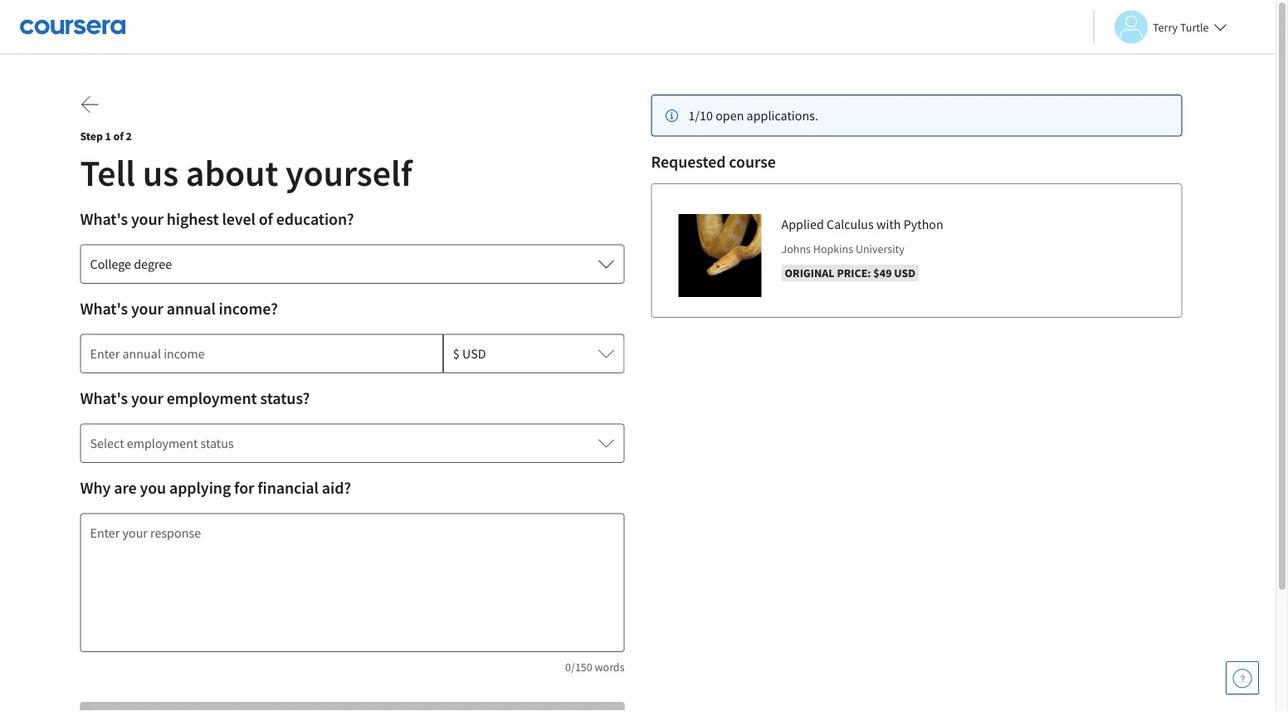 Task type: vqa. For each thing, say whether or not it's contained in the screenshot.
search box
no



Task type: describe. For each thing, give the bounding box(es) containing it.
what's your employment status?
[[80, 388, 310, 409]]

2
[[126, 129, 132, 144]]

your for highest
[[131, 209, 163, 230]]

college degree
[[90, 256, 172, 272]]

status?
[[260, 388, 310, 409]]

are
[[114, 478, 137, 498]]

you
[[140, 478, 166, 498]]

course
[[729, 151, 776, 172]]

terry turtle
[[1153, 20, 1209, 34]]

price:
[[837, 266, 871, 281]]

of inside step 1 of 2 tell us about yourself
[[113, 129, 124, 144]]

aid?
[[322, 478, 351, 498]]

1/10 open applications. button
[[651, 95, 1182, 136]]

college degree button
[[80, 244, 625, 284]]

Why are you applying for financial aid? text field
[[80, 513, 625, 652]]

your for employment
[[131, 388, 163, 409]]

1 vertical spatial of
[[259, 209, 273, 230]]

what's for what's your annual income?
[[80, 298, 128, 319]]

$49
[[874, 266, 892, 281]]

about
[[186, 149, 278, 195]]

yourself
[[286, 149, 412, 195]]

coursera image
[[20, 13, 125, 40]]

terry turtle button
[[1093, 10, 1227, 44]]

0/150
[[565, 660, 592, 675]]

requested course
[[651, 151, 776, 172]]

select
[[90, 435, 124, 452]]

back image
[[80, 95, 100, 115]]

words
[[595, 660, 625, 675]]

tell
[[80, 149, 135, 195]]

$ usd
[[453, 345, 486, 362]]

johns
[[782, 242, 811, 256]]

select employment status
[[90, 435, 234, 452]]

1
[[105, 129, 111, 144]]

annual
[[167, 298, 216, 319]]

why are you applying for financial aid?
[[80, 478, 351, 498]]

income?
[[219, 298, 278, 319]]

education?
[[276, 209, 354, 230]]

applied calculus with python
[[782, 216, 944, 232]]

python
[[904, 216, 944, 232]]

requested
[[651, 151, 726, 172]]

applying
[[169, 478, 231, 498]]

open
[[716, 107, 744, 124]]

degree
[[134, 256, 172, 272]]

1/10
[[689, 107, 713, 124]]



Task type: locate. For each thing, give the bounding box(es) containing it.
turtle
[[1180, 20, 1209, 34]]

applications.
[[747, 107, 818, 124]]

of right the "level"
[[259, 209, 273, 230]]

your up degree
[[131, 209, 163, 230]]

highest
[[167, 209, 219, 230]]

what's up college
[[80, 209, 128, 230]]

$ usd button
[[443, 334, 625, 374]]

1 horizontal spatial usd
[[894, 266, 916, 281]]

3 what's from the top
[[80, 388, 128, 409]]

what's up 'select' at the bottom of the page
[[80, 388, 128, 409]]

college
[[90, 256, 131, 272]]

1/10 open applications.
[[689, 107, 818, 124]]

help center image
[[1233, 668, 1253, 688]]

applied calculus with python image
[[679, 214, 762, 297]]

why
[[80, 478, 111, 498]]

your left annual at left
[[131, 298, 163, 319]]

employment up you on the left bottom of the page
[[127, 435, 198, 452]]

employment inside popup button
[[127, 435, 198, 452]]

what's
[[80, 209, 128, 230], [80, 298, 128, 319], [80, 388, 128, 409]]

your up 'select employment status'
[[131, 388, 163, 409]]

with
[[877, 216, 901, 232]]

3 your from the top
[[131, 388, 163, 409]]

0 vertical spatial your
[[131, 209, 163, 230]]

1 vertical spatial what's
[[80, 298, 128, 319]]

original price: $49 usd
[[785, 266, 916, 281]]

hopkins
[[813, 242, 853, 256]]

usd right the $49
[[894, 266, 916, 281]]

1 vertical spatial your
[[131, 298, 163, 319]]

1 vertical spatial employment
[[127, 435, 198, 452]]

applied
[[782, 216, 824, 232]]

0 vertical spatial usd
[[894, 266, 916, 281]]

0 horizontal spatial of
[[113, 129, 124, 144]]

your
[[131, 209, 163, 230], [131, 298, 163, 319], [131, 388, 163, 409]]

usd right $
[[462, 345, 486, 362]]

financial
[[258, 478, 319, 498]]

2 your from the top
[[131, 298, 163, 319]]

select employment status button
[[80, 423, 625, 463]]

What's your annual income? number field
[[80, 334, 443, 374]]

your for annual
[[131, 298, 163, 319]]

of right 1
[[113, 129, 124, 144]]

$
[[453, 345, 460, 362]]

what's your annual income?
[[80, 298, 278, 319]]

0/150 words
[[565, 660, 625, 675]]

university
[[856, 242, 905, 256]]

what's for what's your employment status?
[[80, 388, 128, 409]]

step 1 of 2 tell us about yourself
[[80, 129, 412, 195]]

usd
[[894, 266, 916, 281], [462, 345, 486, 362]]

0 vertical spatial employment
[[167, 388, 257, 409]]

original
[[785, 266, 835, 281]]

employment
[[167, 388, 257, 409], [127, 435, 198, 452]]

level
[[222, 209, 256, 230]]

1 vertical spatial usd
[[462, 345, 486, 362]]

2 vertical spatial what's
[[80, 388, 128, 409]]

1 horizontal spatial of
[[259, 209, 273, 230]]

1 what's from the top
[[80, 209, 128, 230]]

2 vertical spatial your
[[131, 388, 163, 409]]

1 your from the top
[[131, 209, 163, 230]]

employment up status at the left of the page
[[167, 388, 257, 409]]

for
[[234, 478, 254, 498]]

0 horizontal spatial usd
[[462, 345, 486, 362]]

0 vertical spatial what's
[[80, 209, 128, 230]]

status
[[200, 435, 234, 452]]

calculus
[[827, 216, 874, 232]]

step
[[80, 129, 103, 144]]

2 what's from the top
[[80, 298, 128, 319]]

us
[[143, 149, 179, 195]]

0 vertical spatial of
[[113, 129, 124, 144]]

usd inside popup button
[[462, 345, 486, 362]]

johns hopkins university
[[782, 242, 905, 256]]

what's down college
[[80, 298, 128, 319]]

of
[[113, 129, 124, 144], [259, 209, 273, 230]]

what's for what's your highest level of education?
[[80, 209, 128, 230]]

terry
[[1153, 20, 1178, 34]]

what's your highest level of education?
[[80, 209, 354, 230]]



